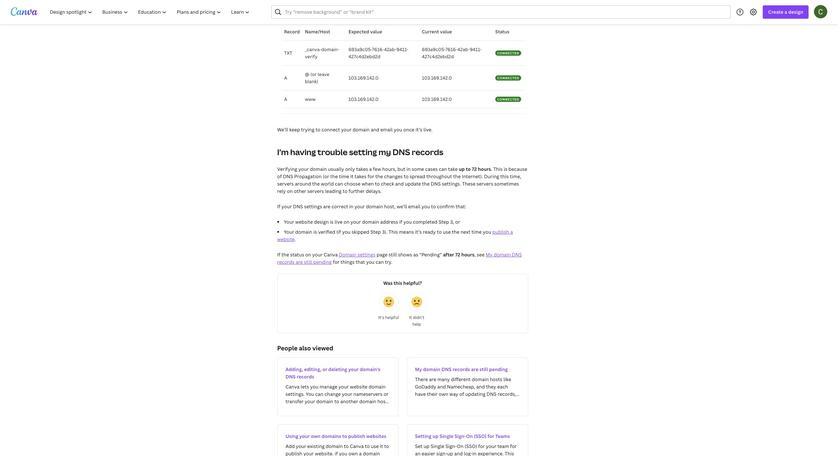 Task type: vqa. For each thing, say whether or not it's contained in the screenshot.
invented
no



Task type: locate. For each thing, give the bounding box(es) containing it.
0 vertical spatial in
[[407, 166, 411, 172]]

website
[[295, 219, 313, 225], [277, 236, 295, 243]]

1 horizontal spatial and
[[395, 181, 404, 187]]

😔 image
[[412, 297, 422, 308]]

your right connect
[[341, 127, 352, 133]]

dns inside my domain dns records are still pending
[[512, 252, 522, 258]]

for
[[368, 173, 374, 180], [333, 259, 340, 265], [488, 434, 495, 440]]

1 horizontal spatial still
[[389, 252, 397, 258]]

takes right only at the left top
[[356, 166, 368, 172]]

you
[[394, 127, 402, 133], [422, 204, 430, 210], [404, 219, 412, 225], [342, 229, 351, 235], [483, 229, 492, 235], [366, 259, 375, 265]]

design right create
[[789, 9, 804, 15]]

that:
[[456, 204, 467, 210]]

0 vertical spatial or
[[455, 219, 460, 225]]

step left the "3,"
[[439, 219, 449, 225]]

your
[[341, 127, 352, 133], [299, 166, 309, 172], [282, 204, 292, 210], [355, 204, 365, 210], [351, 219, 361, 225], [312, 252, 323, 258], [348, 367, 359, 373], [300, 434, 310, 440]]

or inside adding, editing, or deleting your domain's dns records
[[323, 367, 328, 373]]

dns
[[393, 147, 410, 158], [283, 173, 293, 180], [431, 181, 441, 187], [293, 204, 303, 210], [512, 252, 522, 258], [442, 367, 452, 373], [286, 374, 296, 380]]

your down rely
[[284, 219, 294, 225]]

this
[[494, 166, 503, 172], [389, 229, 398, 235]]

is left verified
[[314, 229, 317, 235]]

0 vertical spatial up
[[459, 166, 465, 172]]

but
[[398, 166, 406, 172]]

it's left live.
[[416, 127, 423, 133]]

this up during
[[494, 166, 503, 172]]

0 vertical spatial still
[[389, 252, 397, 258]]

setting
[[415, 434, 432, 440]]

.
[[295, 236, 296, 243]]

your right deleting
[[348, 367, 359, 373]]

72 up internet). at the top
[[472, 166, 477, 172]]

helpful?
[[404, 280, 422, 287]]

1 horizontal spatial can
[[376, 259, 384, 265]]

setting
[[349, 147, 377, 158]]

this right 3).
[[389, 229, 398, 235]]

1 horizontal spatial this
[[494, 166, 503, 172]]

the down 'few'
[[376, 173, 383, 180]]

2 vertical spatial can
[[376, 259, 384, 265]]

1 vertical spatial is
[[330, 219, 334, 225]]

"pending"
[[420, 252, 442, 258]]

it's
[[379, 315, 384, 321]]

my domain dns records are still pending
[[277, 252, 522, 265], [415, 367, 508, 373]]

servers
[[277, 181, 294, 187], [477, 181, 494, 187], [308, 188, 324, 194]]

up left single at the bottom right
[[433, 434, 439, 440]]

time right next
[[472, 229, 482, 235]]

a
[[785, 9, 788, 15], [369, 166, 372, 172], [511, 229, 513, 235]]

on
[[287, 188, 293, 194], [344, 219, 350, 225], [306, 252, 311, 258]]

publish a website
[[277, 229, 513, 243]]

step
[[439, 219, 449, 225], [371, 229, 381, 235]]

update
[[405, 181, 421, 187]]

takes right it
[[355, 173, 367, 180]]

the down "take"
[[453, 173, 461, 180]]

world
[[321, 181, 334, 187]]

1 horizontal spatial step
[[439, 219, 449, 225]]

2 if from the top
[[277, 252, 281, 258]]

can up throughout
[[439, 166, 447, 172]]

it's for live.
[[416, 127, 423, 133]]

settings.
[[442, 181, 461, 187]]

website up "status"
[[277, 236, 295, 243]]

2 horizontal spatial can
[[439, 166, 447, 172]]

or right editing,
[[323, 367, 328, 373]]

1 vertical spatial 72
[[456, 252, 461, 258]]

1 vertical spatial publish
[[348, 434, 365, 440]]

1 horizontal spatial on
[[306, 252, 311, 258]]

trying
[[301, 127, 315, 133]]

settings up for things that you can try. at the bottom left of the page
[[358, 252, 376, 258]]

settings down other
[[304, 204, 322, 210]]

you left 'once'
[[394, 127, 402, 133]]

things
[[341, 259, 355, 265]]

you up the 'completed'
[[422, 204, 430, 210]]

correct
[[332, 204, 348, 210]]

is
[[504, 166, 508, 172], [330, 219, 334, 225], [314, 229, 317, 235]]

0 horizontal spatial can
[[335, 181, 343, 187]]

can up the "leading"
[[335, 181, 343, 187]]

1 vertical spatial takes
[[355, 173, 367, 180]]

1 vertical spatial are
[[296, 259, 303, 265]]

domain settings link
[[339, 252, 376, 258]]

2 horizontal spatial for
[[488, 434, 495, 440]]

you right if
[[404, 219, 412, 225]]

people also viewed
[[277, 344, 334, 352]]

address
[[380, 219, 398, 225]]

0 vertical spatial this
[[494, 166, 503, 172]]

1 horizontal spatial settings
[[358, 252, 376, 258]]

2 vertical spatial for
[[488, 434, 495, 440]]

for right (sso)
[[488, 434, 495, 440]]

of
[[277, 173, 282, 180]]

time left it
[[339, 173, 349, 180]]

a inside publish a website
[[511, 229, 513, 235]]

1 vertical spatial website
[[277, 236, 295, 243]]

and up the my
[[371, 127, 380, 133]]

that
[[356, 259, 365, 265]]

on inside this is because of dns propagation (or the time it takes for the changes to spread throughout the internet). during this time, servers around the world can choose when to check and update the dns settings. these servers sometimes rely on other servers leading to further delays.
[[287, 188, 293, 194]]

was this helpful?
[[384, 280, 422, 287]]

0 horizontal spatial website
[[277, 236, 295, 243]]

using your own domains to publish websites
[[286, 434, 387, 440]]

0 vertical spatial if
[[277, 204, 281, 210]]

design inside dropdown button
[[789, 9, 804, 15]]

0 horizontal spatial on
[[287, 188, 293, 194]]

for up when
[[368, 173, 374, 180]]

1 vertical spatial pending
[[489, 367, 508, 373]]

0 horizontal spatial and
[[371, 127, 380, 133]]

1 vertical spatial email
[[408, 204, 421, 210]]

2 vertical spatial is
[[314, 229, 317, 235]]

after
[[443, 252, 454, 258]]

rely
[[277, 188, 286, 194]]

this up sometimes
[[501, 173, 509, 180]]

servers down world
[[308, 188, 324, 194]]

servers up rely
[[277, 181, 294, 187]]

try.
[[385, 259, 393, 265]]

0 vertical spatial is
[[504, 166, 508, 172]]

canva
[[324, 252, 338, 258]]

your down further on the top left
[[355, 204, 365, 210]]

are
[[323, 204, 331, 210], [296, 259, 303, 265], [471, 367, 479, 373]]

in right but
[[407, 166, 411, 172]]

use
[[443, 229, 451, 235]]

2 your from the top
[[284, 229, 294, 235]]

or right the "3,"
[[455, 219, 460, 225]]

0 vertical spatial settings
[[304, 204, 322, 210]]

during
[[484, 173, 500, 180]]

1 horizontal spatial for
[[368, 173, 374, 180]]

is left live
[[330, 219, 334, 225]]

1 horizontal spatial in
[[407, 166, 411, 172]]

0 vertical spatial pending
[[314, 259, 332, 265]]

email left 'once'
[[381, 127, 393, 133]]

1 horizontal spatial email
[[408, 204, 421, 210]]

verifying
[[277, 166, 297, 172]]

1 horizontal spatial design
[[789, 9, 804, 15]]

records inside adding, editing, or deleting your domain's dns records
[[297, 374, 314, 380]]

0 horizontal spatial publish
[[348, 434, 365, 440]]

0 vertical spatial it's
[[416, 127, 423, 133]]

0 vertical spatial website
[[295, 219, 313, 225]]

2 vertical spatial a
[[511, 229, 513, 235]]

if left "status"
[[277, 252, 281, 258]]

can
[[439, 166, 447, 172], [335, 181, 343, 187], [376, 259, 384, 265]]

we'll
[[397, 204, 407, 210]]

a inside dropdown button
[[785, 9, 788, 15]]

0 vertical spatial for
[[368, 173, 374, 180]]

to up internet). at the top
[[466, 166, 471, 172]]

1 horizontal spatial this
[[501, 173, 509, 180]]

completed
[[413, 219, 438, 225]]

christina overa image
[[815, 5, 828, 18]]

servers down during
[[477, 181, 494, 187]]

using
[[286, 434, 298, 440]]

2 horizontal spatial still
[[480, 367, 488, 373]]

1 vertical spatial still
[[304, 259, 312, 265]]

1 vertical spatial settings
[[358, 252, 376, 258]]

setting up single sign-on (sso) for teams link
[[407, 425, 528, 457]]

1 vertical spatial this
[[394, 280, 403, 287]]

the left "status"
[[282, 252, 289, 258]]

on right "status"
[[306, 252, 311, 258]]

this
[[501, 173, 509, 180], [394, 280, 403, 287]]

the
[[331, 173, 338, 180], [376, 173, 383, 180], [453, 173, 461, 180], [312, 181, 320, 187], [422, 181, 430, 187], [452, 229, 460, 235], [282, 252, 289, 258]]

0 vertical spatial your
[[284, 219, 294, 225]]

for down canva
[[333, 259, 340, 265]]

1 vertical spatial up
[[433, 434, 439, 440]]

other
[[294, 188, 306, 194]]

0 vertical spatial design
[[789, 9, 804, 15]]

step left 3).
[[371, 229, 381, 235]]

the right use on the bottom right of the page
[[452, 229, 460, 235]]

1 horizontal spatial or
[[455, 219, 460, 225]]

to
[[316, 127, 321, 133], [466, 166, 471, 172], [404, 173, 409, 180], [375, 181, 380, 187], [343, 188, 348, 194], [431, 204, 436, 210], [437, 229, 442, 235], [342, 434, 347, 440]]

1 horizontal spatial website
[[295, 219, 313, 225]]

host,
[[384, 204, 396, 210]]

this right was
[[394, 280, 403, 287]]

hours.
[[478, 166, 493, 172]]

1 vertical spatial on
[[344, 219, 350, 225]]

records
[[412, 147, 444, 158], [277, 259, 295, 265], [453, 367, 470, 373], [297, 374, 314, 380]]

on right rely
[[287, 188, 293, 194]]

1 vertical spatial or
[[323, 367, 328, 373]]

1 if from the top
[[277, 204, 281, 210]]

design up verified
[[314, 219, 329, 225]]

0 vertical spatial my
[[486, 252, 493, 258]]

1 horizontal spatial my
[[486, 252, 493, 258]]

0 horizontal spatial in
[[349, 204, 354, 210]]

1 vertical spatial step
[[371, 229, 381, 235]]

0 horizontal spatial design
[[314, 219, 329, 225]]

0 horizontal spatial this
[[394, 280, 403, 287]]

publish inside publish a website
[[493, 229, 509, 235]]

0 horizontal spatial time
[[339, 173, 349, 180]]

0 vertical spatial on
[[287, 188, 293, 194]]

2 vertical spatial still
[[480, 367, 488, 373]]

my inside my domain dns records are still pending
[[486, 252, 493, 258]]

is left the because
[[504, 166, 508, 172]]

0 vertical spatial my domain dns records are still pending link
[[277, 252, 522, 265]]

1 vertical spatial and
[[395, 181, 404, 187]]

was
[[384, 280, 393, 287]]

1 vertical spatial a
[[369, 166, 372, 172]]

1 vertical spatial for
[[333, 259, 340, 265]]

and down changes
[[395, 181, 404, 187]]

in
[[407, 166, 411, 172], [349, 204, 354, 210]]

having
[[290, 147, 316, 158]]

0 vertical spatial 72
[[472, 166, 477, 172]]

1 horizontal spatial publish
[[493, 229, 509, 235]]

for inside this is because of dns propagation (or the time it takes for the changes to spread throughout the internet). during this time, servers around the world can choose when to check and update the dns settings. these servers sometimes rely on other servers leading to further delays.
[[368, 173, 374, 180]]

design for a
[[789, 9, 804, 15]]

1 vertical spatial your
[[284, 229, 294, 235]]

1 horizontal spatial pending
[[489, 367, 508, 373]]

0 horizontal spatial settings
[[304, 204, 322, 210]]

if down rely
[[277, 204, 281, 210]]

in right correct
[[349, 204, 354, 210]]

your up "status"
[[284, 229, 294, 235]]

time inside this is because of dns propagation (or the time it takes for the changes to spread throughout the internet). during this time, servers around the world can choose when to check and update the dns settings. these servers sometimes rely on other servers leading to further delays.
[[339, 173, 349, 180]]

or
[[455, 219, 460, 225], [323, 367, 328, 373]]

0 vertical spatial step
[[439, 219, 449, 225]]

on right live
[[344, 219, 350, 225]]

can down the 'if the status on your canva domain settings page still shows as "pending" after 72 hours , see'
[[376, 259, 384, 265]]

if your dns settings are correct in your domain host, we'll email you to confirm that:
[[277, 204, 467, 210]]

hours,
[[383, 166, 397, 172]]

2 horizontal spatial are
[[471, 367, 479, 373]]

email right we'll
[[408, 204, 421, 210]]

next
[[461, 229, 471, 235]]

editing,
[[304, 367, 322, 373]]

hours
[[462, 252, 475, 258]]

0 vertical spatial my domain dns records are still pending
[[277, 252, 522, 265]]

it's left ready
[[415, 229, 422, 235]]

website up .
[[295, 219, 313, 225]]

0 vertical spatial this
[[501, 173, 509, 180]]

you right "that"
[[366, 259, 375, 265]]

your for your domain is verified (if you skipped step 3). this means it's ready to use the next time you
[[284, 229, 294, 235]]

0 horizontal spatial up
[[433, 434, 439, 440]]

and
[[371, 127, 380, 133], [395, 181, 404, 187]]

these
[[462, 181, 476, 187]]

1 your from the top
[[284, 219, 294, 225]]

if for if your dns settings are correct in your domain host, we'll email you to confirm that:
[[277, 204, 281, 210]]

your up propagation
[[299, 166, 309, 172]]

72 right after
[[456, 252, 461, 258]]

0 vertical spatial a
[[785, 9, 788, 15]]

keep
[[289, 127, 300, 133]]

verifying your domain usually only takes a few hours, but in some cases can take up to 72 hours.
[[277, 166, 494, 172]]

takes
[[356, 166, 368, 172], [355, 173, 367, 180]]

for inside 'link'
[[488, 434, 495, 440]]

it's for ready
[[415, 229, 422, 235]]

72
[[472, 166, 477, 172], [456, 252, 461, 258]]

around
[[295, 181, 311, 187]]

up right "take"
[[459, 166, 465, 172]]

up inside 'link'
[[433, 434, 439, 440]]

0 horizontal spatial are
[[296, 259, 303, 265]]

page
[[377, 252, 388, 258]]

0 horizontal spatial or
[[323, 367, 328, 373]]

0 vertical spatial time
[[339, 173, 349, 180]]

once
[[404, 127, 415, 133]]

1 vertical spatial it's
[[415, 229, 422, 235]]

1 vertical spatial can
[[335, 181, 343, 187]]



Task type: describe. For each thing, give the bounding box(es) containing it.
to down "choose"
[[343, 188, 348, 194]]

adding, editing, or deleting your domain's dns records link
[[277, 358, 399, 417]]

choose
[[344, 181, 361, 187]]

if for if the status on your canva domain settings page still shows as "pending" after 72 hours , see
[[277, 252, 281, 258]]

trouble
[[318, 147, 348, 158]]

your down rely
[[282, 204, 292, 210]]

propagation
[[294, 173, 322, 180]]

0 horizontal spatial pending
[[314, 259, 332, 265]]

a for design
[[785, 9, 788, 15]]

help
[[413, 322, 421, 327]]

to left use on the bottom right of the page
[[437, 229, 442, 235]]

means
[[399, 229, 414, 235]]

some
[[412, 166, 424, 172]]

2 vertical spatial are
[[471, 367, 479, 373]]

🙂 image
[[384, 297, 394, 308]]

1 horizontal spatial up
[[459, 166, 465, 172]]

live.
[[424, 127, 433, 133]]

dns inside adding, editing, or deleting your domain's dns records
[[286, 374, 296, 380]]

this inside this is because of dns propagation (or the time it takes for the changes to spread throughout the internet). during this time, servers around the world can choose when to check and update the dns settings. these servers sometimes rely on other servers leading to further delays.
[[501, 173, 509, 180]]

my
[[379, 147, 391, 158]]

are inside my domain dns records are still pending
[[296, 259, 303, 265]]

changes
[[384, 173, 403, 180]]

you right next
[[483, 229, 492, 235]]

only
[[345, 166, 355, 172]]

usually
[[328, 166, 344, 172]]

we'll keep trying to connect your domain and email you once it's live.
[[277, 127, 433, 133]]

1 vertical spatial my domain dns records are still pending
[[415, 367, 508, 373]]

because
[[509, 166, 528, 172]]

didn't
[[413, 315, 425, 321]]

0 horizontal spatial is
[[314, 229, 317, 235]]

1 horizontal spatial 72
[[472, 166, 477, 172]]

design for website
[[314, 219, 329, 225]]

ready
[[423, 229, 436, 235]]

if the status on your canva domain settings page still shows as "pending" after 72 hours , see
[[277, 252, 486, 258]]

the down propagation
[[312, 181, 320, 187]]

this inside this is because of dns propagation (or the time it takes for the changes to spread throughout the internet). during this time, servers around the world can choose when to check and update the dns settings. these servers sometimes rely on other servers leading to further delays.
[[494, 166, 503, 172]]

setting up single sign-on (sso) for teams
[[415, 434, 510, 440]]

0 horizontal spatial email
[[381, 127, 393, 133]]

adding, editing, or deleting your domain's dns records
[[286, 367, 381, 380]]

2 vertical spatial on
[[306, 252, 311, 258]]

i'm
[[277, 147, 289, 158]]

verified
[[318, 229, 336, 235]]

teams
[[496, 434, 510, 440]]

we'll
[[277, 127, 288, 133]]

1 horizontal spatial servers
[[308, 188, 324, 194]]

your website design is live on your domain address if you completed step 3, or
[[284, 219, 460, 225]]

check
[[381, 181, 394, 187]]

your for your website design is live on your domain address if you completed step 3, or
[[284, 219, 294, 225]]

to right domains
[[342, 434, 347, 440]]

create a design button
[[763, 5, 809, 19]]

0 horizontal spatial servers
[[277, 181, 294, 187]]

3).
[[382, 229, 388, 235]]

0 horizontal spatial a
[[369, 166, 372, 172]]

the down spread
[[422, 181, 430, 187]]

take
[[448, 166, 458, 172]]

also
[[299, 344, 311, 352]]

domain
[[339, 252, 357, 258]]

1 horizontal spatial time
[[472, 229, 482, 235]]

it
[[409, 315, 412, 321]]

is inside this is because of dns propagation (or the time it takes for the changes to spread throughout the internet). during this time, servers around the world can choose when to check and update the dns settings. these servers sometimes rely on other servers leading to further delays.
[[504, 166, 508, 172]]

your up skipped
[[351, 219, 361, 225]]

(if
[[337, 229, 341, 235]]

0 horizontal spatial my
[[415, 367, 422, 373]]

publish a website link
[[277, 229, 513, 243]]

0 horizontal spatial step
[[371, 229, 381, 235]]

1 vertical spatial my domain dns records are still pending link
[[407, 358, 528, 417]]

deleting
[[329, 367, 347, 373]]

,
[[475, 252, 476, 258]]

it
[[351, 173, 354, 180]]

shows
[[398, 252, 412, 258]]

0 horizontal spatial this
[[389, 229, 398, 235]]

websites
[[367, 434, 387, 440]]

live
[[335, 219, 343, 225]]

i'm having trouble setting my dns records
[[277, 147, 444, 158]]

takes inside this is because of dns propagation (or the time it takes for the changes to spread throughout the internet). during this time, servers around the world can choose when to check and update the dns settings. these servers sometimes rely on other servers leading to further delays.
[[355, 173, 367, 180]]

website inside publish a website
[[277, 236, 295, 243]]

domain inside my domain dns records are still pending
[[494, 252, 511, 258]]

0 vertical spatial takes
[[356, 166, 368, 172]]

confirm
[[437, 204, 455, 210]]

still inside my domain dns records are still pending
[[304, 259, 312, 265]]

domain's
[[360, 367, 381, 373]]

to right trying
[[316, 127, 321, 133]]

your left canva
[[312, 252, 323, 258]]

3,
[[450, 219, 454, 225]]

1 horizontal spatial is
[[330, 219, 334, 225]]

and inside this is because of dns propagation (or the time it takes for the changes to spread throughout the internet). during this time, servers around the world can choose when to check and update the dns settings. these servers sometimes rely on other servers leading to further delays.
[[395, 181, 404, 187]]

can inside this is because of dns propagation (or the time it takes for the changes to spread throughout the internet). during this time, servers around the world can choose when to check and update the dns settings. these servers sometimes rely on other servers leading to further delays.
[[335, 181, 343, 187]]

Try "remove background" or "brand kit" search field
[[285, 6, 727, 18]]

1 horizontal spatial are
[[323, 204, 331, 210]]

2 horizontal spatial on
[[344, 219, 350, 225]]

viewed
[[313, 344, 334, 352]]

see
[[477, 252, 485, 258]]

throughout
[[427, 173, 452, 180]]

status
[[290, 252, 304, 258]]

this is because of dns propagation (or the time it takes for the changes to spread throughout the internet). during this time, servers around the world can choose when to check and update the dns settings. these servers sometimes rely on other servers leading to further delays.
[[277, 166, 528, 194]]

the down the usually
[[331, 173, 338, 180]]

sometimes
[[495, 181, 519, 187]]

your domain is verified (if you skipped step 3). this means it's ready to use the next time you
[[284, 229, 493, 235]]

using your own domains to publish websites link
[[277, 425, 399, 457]]

to down but
[[404, 173, 409, 180]]

domains
[[322, 434, 341, 440]]

cases
[[425, 166, 438, 172]]

if
[[400, 219, 403, 225]]

single
[[440, 434, 454, 440]]

(sso)
[[474, 434, 487, 440]]

create a design
[[769, 9, 804, 15]]

on
[[466, 434, 473, 440]]

people
[[277, 344, 298, 352]]

0 horizontal spatial for
[[333, 259, 340, 265]]

delays.
[[366, 188, 382, 194]]

connect
[[322, 127, 340, 133]]

as
[[414, 252, 419, 258]]

to left confirm
[[431, 204, 436, 210]]

create
[[769, 9, 784, 15]]

your left own
[[300, 434, 310, 440]]

spread
[[410, 173, 426, 180]]

to up delays.
[[375, 181, 380, 187]]

your inside adding, editing, or deleting your domain's dns records
[[348, 367, 359, 373]]

0 vertical spatial can
[[439, 166, 447, 172]]

you right (if on the left of the page
[[342, 229, 351, 235]]

when
[[362, 181, 374, 187]]

records inside my domain dns records are still pending
[[277, 259, 295, 265]]

a for website
[[511, 229, 513, 235]]

skipped
[[352, 229, 370, 235]]

2 horizontal spatial servers
[[477, 181, 494, 187]]

it's helpful
[[379, 315, 399, 321]]

top level navigation element
[[46, 5, 256, 19]]

1 vertical spatial in
[[349, 204, 354, 210]]

helpful
[[385, 315, 399, 321]]



